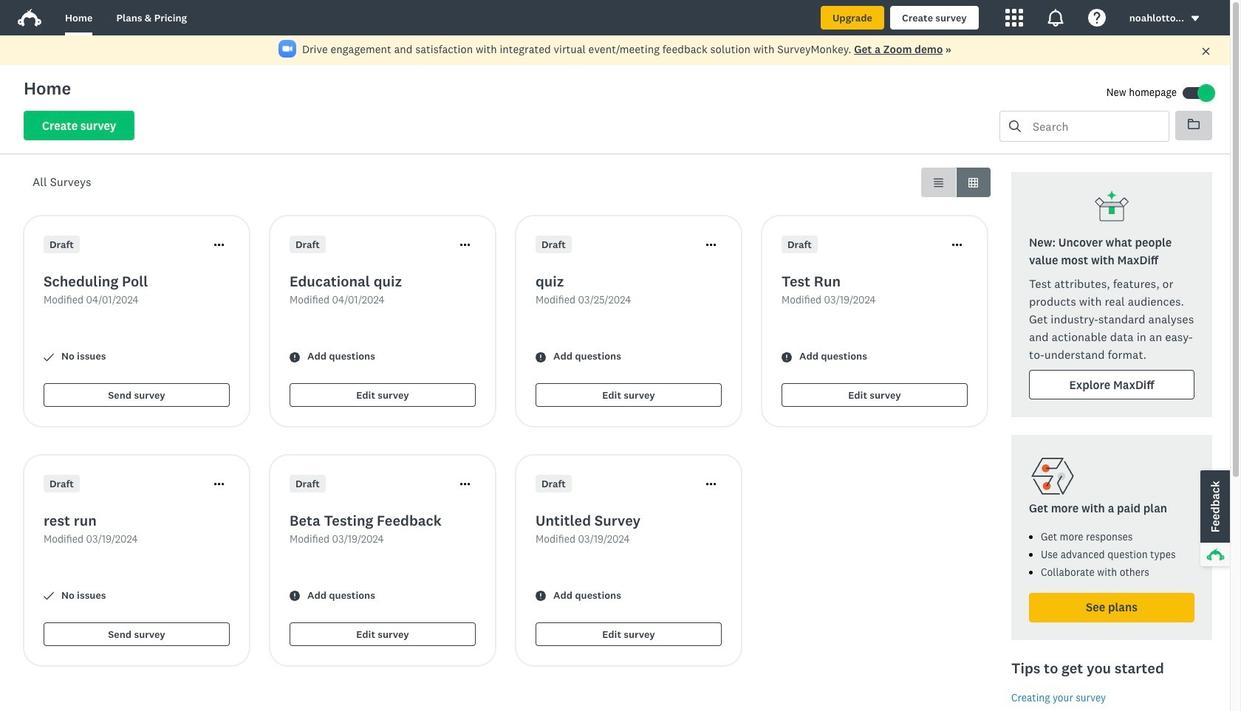 Task type: locate. For each thing, give the bounding box(es) containing it.
dropdown arrow icon image
[[1190, 13, 1201, 24], [1192, 16, 1199, 21]]

brand logo image
[[18, 6, 41, 30], [18, 9, 41, 27]]

products icon image
[[1005, 9, 1023, 27], [1005, 9, 1023, 27]]

folders image
[[1188, 118, 1200, 130]]

0 horizontal spatial warning image
[[290, 352, 300, 362]]

search image
[[1009, 120, 1021, 132]]

1 horizontal spatial warning image
[[782, 352, 792, 362]]

no issues image
[[44, 591, 54, 602]]

warning image
[[290, 352, 300, 362], [782, 352, 792, 362]]

max diff icon image
[[1094, 190, 1130, 225]]

group
[[921, 168, 991, 197]]

folders image
[[1188, 119, 1200, 129]]

warning image
[[536, 352, 546, 362], [290, 591, 300, 602], [536, 591, 546, 602]]

2 brand logo image from the top
[[18, 9, 41, 27]]

1 warning image from the left
[[290, 352, 300, 362]]

search image
[[1009, 120, 1021, 132]]

notification center icon image
[[1047, 9, 1065, 27]]



Task type: describe. For each thing, give the bounding box(es) containing it.
x image
[[1201, 47, 1211, 56]]

help icon image
[[1088, 9, 1106, 27]]

1 brand logo image from the top
[[18, 6, 41, 30]]

no issues image
[[44, 352, 54, 362]]

2 warning image from the left
[[782, 352, 792, 362]]

Search text field
[[1021, 112, 1169, 141]]

response based pricing icon image
[[1029, 453, 1077, 500]]



